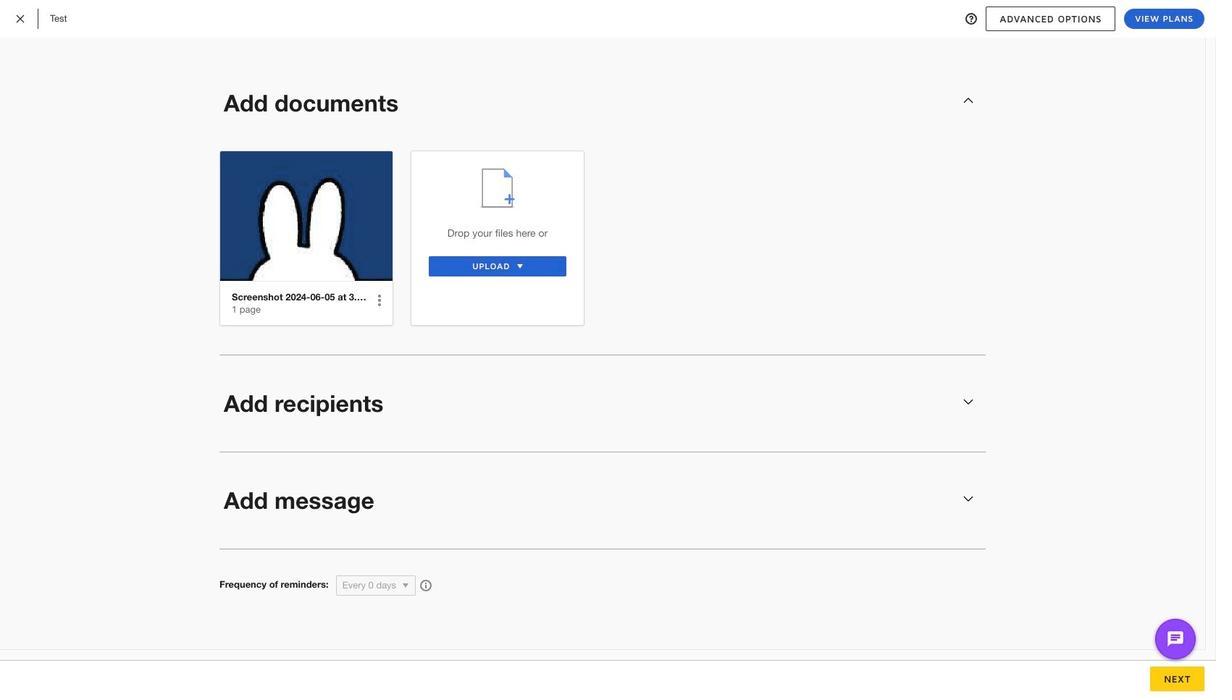 Task type: vqa. For each thing, say whether or not it's contained in the screenshot.
Generic Name "IMAGE"
no



Task type: describe. For each thing, give the bounding box(es) containing it.
screenshot 2024-06-05 at 3.26.40 pm.png image
[[220, 151, 393, 281]]



Task type: locate. For each thing, give the bounding box(es) containing it.
region
[[220, 143, 416, 326]]



